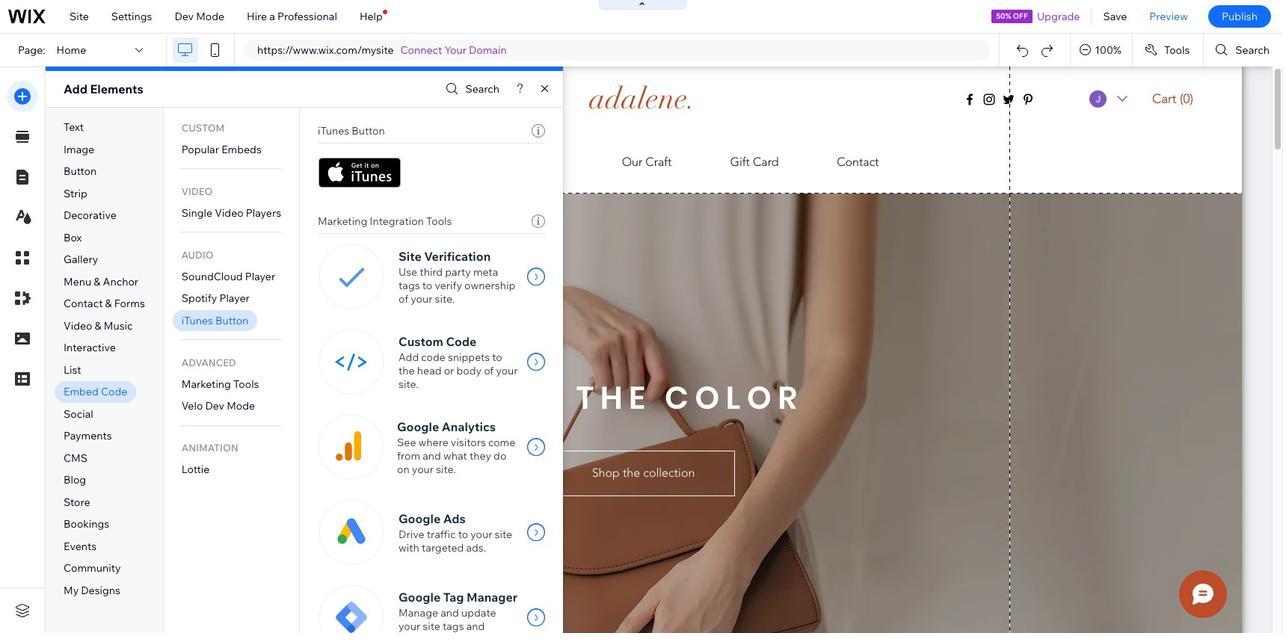 Task type: vqa. For each thing, say whether or not it's contained in the screenshot.
GUESTS
no



Task type: locate. For each thing, give the bounding box(es) containing it.
0 horizontal spatial tags
[[399, 279, 420, 293]]

button
[[352, 124, 385, 138], [64, 165, 97, 178], [216, 314, 249, 328]]

strip
[[64, 187, 87, 200]]

site left update
[[423, 620, 441, 634]]

site inside the google tag manager manage and update your site tags an
[[423, 620, 441, 634]]

& left 'music' at the left bottom
[[95, 319, 101, 333]]

mode
[[196, 10, 224, 23], [227, 400, 255, 413]]

to right snippets
[[492, 351, 503, 364]]

2 horizontal spatial tools
[[1165, 43, 1191, 57]]

1 vertical spatial add
[[399, 351, 419, 364]]

0 horizontal spatial search
[[466, 82, 500, 96]]

0 vertical spatial site
[[70, 10, 89, 23]]

head
[[417, 364, 442, 378]]

dev
[[175, 10, 194, 23], [205, 400, 224, 413]]

0 horizontal spatial of
[[399, 293, 409, 306]]

video
[[182, 185, 213, 197], [215, 206, 244, 220], [64, 319, 92, 333]]

0 vertical spatial search button
[[1205, 34, 1284, 67]]

1 vertical spatial mode
[[227, 400, 255, 413]]

music
[[104, 319, 133, 333]]

& for video
[[95, 319, 101, 333]]

manage
[[399, 607, 438, 620]]

0 horizontal spatial to
[[423, 279, 433, 293]]

0 horizontal spatial tools
[[233, 378, 259, 391]]

0 horizontal spatial site
[[423, 620, 441, 634]]

google up manage
[[399, 590, 441, 605]]

site. down where
[[436, 463, 456, 477]]

0 vertical spatial search
[[1236, 43, 1270, 57]]

site inside site verification use third party meta tags to verify ownership of your site.
[[399, 249, 422, 264]]

of right body
[[484, 364, 494, 378]]

player down soundcloud player
[[219, 292, 250, 305]]

code up snippets
[[446, 334, 477, 349]]

add up text
[[64, 82, 87, 97]]

0 vertical spatial of
[[399, 293, 409, 306]]

0 vertical spatial add
[[64, 82, 87, 97]]

to left verify
[[423, 279, 433, 293]]

2 vertical spatial tools
[[233, 378, 259, 391]]

and down tag
[[441, 607, 459, 620]]

1 horizontal spatial code
[[446, 334, 477, 349]]

site for site
[[70, 10, 89, 23]]

1 horizontal spatial video
[[182, 185, 213, 197]]

designs
[[81, 584, 120, 598]]

0 horizontal spatial itunes
[[182, 314, 213, 328]]

1 horizontal spatial tags
[[443, 620, 464, 634]]

0 horizontal spatial code
[[101, 386, 127, 399]]

0 vertical spatial video
[[182, 185, 213, 197]]

0 horizontal spatial video
[[64, 319, 92, 333]]

use
[[399, 266, 418, 279]]

site for site verification use third party meta tags to verify ownership of your site.
[[399, 249, 422, 264]]

video up single
[[182, 185, 213, 197]]

& left 'forms'
[[105, 297, 112, 311]]

google analytics see where visitors come from and what they do on your site.
[[397, 420, 516, 477]]

0 vertical spatial custom
[[182, 122, 225, 134]]

1 horizontal spatial itunes button
[[318, 124, 385, 138]]

1 vertical spatial tools
[[426, 215, 452, 228]]

1 vertical spatial &
[[105, 297, 112, 311]]

of inside site verification use third party meta tags to verify ownership of your site.
[[399, 293, 409, 306]]

0 vertical spatial mode
[[196, 10, 224, 23]]

verify
[[435, 279, 462, 293]]

menu & anchor
[[64, 275, 138, 289]]

tags left verify
[[399, 279, 420, 293]]

tags down tag
[[443, 620, 464, 634]]

1 horizontal spatial search button
[[1205, 34, 1284, 67]]

1 horizontal spatial dev
[[205, 400, 224, 413]]

video right single
[[215, 206, 244, 220]]

tools
[[1165, 43, 1191, 57], [426, 215, 452, 228], [233, 378, 259, 391]]

party
[[445, 266, 471, 279]]

your right traffic
[[471, 528, 493, 542]]

site. for site
[[435, 293, 455, 306]]

code right embed
[[101, 386, 127, 399]]

search down publish "button"
[[1236, 43, 1270, 57]]

player
[[245, 270, 275, 283], [219, 292, 250, 305]]

100%
[[1095, 43, 1122, 57]]

1 vertical spatial search button
[[442, 78, 500, 100]]

save
[[1104, 10, 1128, 23]]

players
[[246, 206, 281, 220]]

2 horizontal spatial video
[[215, 206, 244, 220]]

and right from
[[423, 450, 441, 463]]

1 vertical spatial custom
[[399, 334, 444, 349]]

1 vertical spatial button
[[64, 165, 97, 178]]

player for soundcloud player
[[245, 270, 275, 283]]

1 vertical spatial player
[[219, 292, 250, 305]]

2 horizontal spatial button
[[352, 124, 385, 138]]

0 vertical spatial and
[[423, 450, 441, 463]]

your
[[445, 43, 467, 57]]

0 horizontal spatial custom
[[182, 122, 225, 134]]

your left update
[[399, 620, 421, 634]]

code
[[421, 351, 446, 364]]

custom inside custom code add code snippets to the head or body of your site.
[[399, 334, 444, 349]]

1 vertical spatial to
[[492, 351, 503, 364]]

1 vertical spatial site
[[399, 249, 422, 264]]

traffic
[[427, 528, 456, 542]]

dev right settings
[[175, 10, 194, 23]]

marketing for marketing tools
[[182, 378, 231, 391]]

my designs
[[64, 584, 120, 598]]

1 vertical spatial google
[[399, 512, 441, 527]]

site.
[[435, 293, 455, 306], [399, 378, 419, 391], [436, 463, 456, 477]]

search down domain
[[466, 82, 500, 96]]

mode down marketing tools
[[227, 400, 255, 413]]

payments
[[64, 430, 112, 443]]

2 vertical spatial to
[[458, 528, 468, 542]]

site. down party
[[435, 293, 455, 306]]

& right menu
[[94, 275, 101, 289]]

google for google analytics
[[397, 420, 439, 435]]

of for custom code
[[484, 364, 494, 378]]

bookings
[[64, 518, 109, 532]]

site right ads.
[[495, 528, 512, 542]]

blog
[[64, 474, 86, 487]]

add left "code"
[[399, 351, 419, 364]]

site up use
[[399, 249, 422, 264]]

google
[[397, 420, 439, 435], [399, 512, 441, 527], [399, 590, 441, 605]]

tools up velo dev mode
[[233, 378, 259, 391]]

0 vertical spatial to
[[423, 279, 433, 293]]

custom up popular
[[182, 122, 225, 134]]

0 vertical spatial itunes
[[318, 124, 350, 138]]

to down ads
[[458, 528, 468, 542]]

off
[[1014, 11, 1028, 21]]

google inside google ads drive traffic to your site with targeted ads.
[[399, 512, 441, 527]]

1 horizontal spatial of
[[484, 364, 494, 378]]

2 vertical spatial &
[[95, 319, 101, 333]]

1 horizontal spatial site
[[495, 528, 512, 542]]

2 vertical spatial site.
[[436, 463, 456, 477]]

see
[[397, 436, 416, 450]]

1 horizontal spatial custom
[[399, 334, 444, 349]]

add
[[64, 82, 87, 97], [399, 351, 419, 364]]

menu
[[64, 275, 91, 289]]

ownership
[[465, 279, 516, 293]]

1 vertical spatial and
[[441, 607, 459, 620]]

tools up the verification
[[426, 215, 452, 228]]

video down contact
[[64, 319, 92, 333]]

itunes button
[[318, 124, 385, 138], [182, 314, 249, 328]]

https://www.wix.com/mysite
[[257, 43, 394, 57]]

of
[[399, 293, 409, 306], [484, 364, 494, 378]]

1 horizontal spatial to
[[458, 528, 468, 542]]

site up home
[[70, 10, 89, 23]]

site. left or
[[399, 378, 419, 391]]

search button
[[1205, 34, 1284, 67], [442, 78, 500, 100]]

your inside the google tag manager manage and update your site tags an
[[399, 620, 421, 634]]

2 horizontal spatial to
[[492, 351, 503, 364]]

google inside the google tag manager manage and update your site tags an
[[399, 590, 441, 605]]

1 vertical spatial site.
[[399, 378, 419, 391]]

0 vertical spatial site
[[495, 528, 512, 542]]

0 vertical spatial dev
[[175, 10, 194, 23]]

0 horizontal spatial search button
[[442, 78, 500, 100]]

1 vertical spatial tags
[[443, 620, 464, 634]]

search button down your on the left of the page
[[442, 78, 500, 100]]

video for video & music
[[64, 319, 92, 333]]

your down the third
[[411, 293, 433, 306]]

& for contact
[[105, 297, 112, 311]]

0 vertical spatial marketing
[[318, 215, 367, 228]]

2 vertical spatial google
[[399, 590, 441, 605]]

of inside custom code add code snippets to the head or body of your site.
[[484, 364, 494, 378]]

1 horizontal spatial marketing
[[318, 215, 367, 228]]

your inside custom code add code snippets to the head or body of your site.
[[496, 364, 518, 378]]

tags
[[399, 279, 420, 293], [443, 620, 464, 634]]

audio
[[182, 249, 214, 261]]

google inside google analytics see where visitors come from and what they do on your site.
[[397, 420, 439, 435]]

2 vertical spatial button
[[216, 314, 249, 328]]

preview
[[1150, 10, 1189, 23]]

marketing
[[318, 215, 367, 228], [182, 378, 231, 391]]

0 vertical spatial button
[[352, 124, 385, 138]]

custom
[[182, 122, 225, 134], [399, 334, 444, 349]]

1 horizontal spatial add
[[399, 351, 419, 364]]

player for spotify player
[[219, 292, 250, 305]]

1 horizontal spatial mode
[[227, 400, 255, 413]]

0 vertical spatial player
[[245, 270, 275, 283]]

they
[[470, 450, 491, 463]]

0 vertical spatial google
[[397, 420, 439, 435]]

google up drive
[[399, 512, 441, 527]]

search button down publish "button"
[[1205, 34, 1284, 67]]

mode left 'hire'
[[196, 10, 224, 23]]

marketing for marketing integration tools
[[318, 215, 367, 228]]

your right on
[[412, 463, 434, 477]]

0 horizontal spatial site
[[70, 10, 89, 23]]

your
[[411, 293, 433, 306], [496, 364, 518, 378], [412, 463, 434, 477], [471, 528, 493, 542], [399, 620, 421, 634]]

&
[[94, 275, 101, 289], [105, 297, 112, 311], [95, 319, 101, 333]]

site. inside custom code add code snippets to the head or body of your site.
[[399, 378, 419, 391]]

site. inside site verification use third party meta tags to verify ownership of your site.
[[435, 293, 455, 306]]

player right soundcloud
[[245, 270, 275, 283]]

custom up "code"
[[399, 334, 444, 349]]

0 vertical spatial code
[[446, 334, 477, 349]]

marketing down advanced
[[182, 378, 231, 391]]

0 horizontal spatial dev
[[175, 10, 194, 23]]

of for site verification
[[399, 293, 409, 306]]

settings
[[111, 10, 152, 23]]

publish button
[[1209, 5, 1272, 28]]

analytics
[[442, 420, 496, 435]]

0 vertical spatial &
[[94, 275, 101, 289]]

1 horizontal spatial site
[[399, 249, 422, 264]]

0 horizontal spatial button
[[64, 165, 97, 178]]

https://www.wix.com/mysite connect your domain
[[257, 43, 507, 57]]

marketing left integration
[[318, 215, 367, 228]]

code inside custom code add code snippets to the head or body of your site.
[[446, 334, 477, 349]]

1 vertical spatial itunes button
[[182, 314, 249, 328]]

0 vertical spatial tags
[[399, 279, 420, 293]]

1 vertical spatial code
[[101, 386, 127, 399]]

lottie
[[182, 463, 210, 477]]

1 vertical spatial itunes
[[182, 314, 213, 328]]

0 horizontal spatial itunes button
[[182, 314, 249, 328]]

1 vertical spatial marketing
[[182, 378, 231, 391]]

0 vertical spatial tools
[[1165, 43, 1191, 57]]

tools down preview
[[1165, 43, 1191, 57]]

of down use
[[399, 293, 409, 306]]

0 vertical spatial site.
[[435, 293, 455, 306]]

marketing integration tools
[[318, 215, 452, 228]]

site
[[495, 528, 512, 542], [423, 620, 441, 634]]

2 vertical spatial video
[[64, 319, 92, 333]]

dev right velo
[[205, 400, 224, 413]]

your right body
[[496, 364, 518, 378]]

1 vertical spatial site
[[423, 620, 441, 634]]

google up see
[[397, 420, 439, 435]]

home
[[57, 43, 86, 57]]

0 horizontal spatial marketing
[[182, 378, 231, 391]]

body
[[457, 364, 482, 378]]

1 vertical spatial dev
[[205, 400, 224, 413]]

1 horizontal spatial button
[[216, 314, 249, 328]]

code
[[446, 334, 477, 349], [101, 386, 127, 399]]

1 vertical spatial of
[[484, 364, 494, 378]]



Task type: describe. For each thing, give the bounding box(es) containing it.
box
[[64, 231, 82, 244]]

ads
[[444, 512, 466, 527]]

embed code
[[64, 386, 127, 399]]

snippets
[[448, 351, 490, 364]]

soundcloud
[[182, 270, 243, 283]]

single
[[182, 206, 213, 220]]

social
[[64, 408, 93, 421]]

on
[[397, 463, 410, 477]]

velo dev mode
[[182, 400, 255, 413]]

my
[[64, 584, 79, 598]]

from
[[397, 450, 420, 463]]

anchor
[[103, 275, 138, 289]]

popular embeds
[[182, 143, 262, 156]]

site verification use third party meta tags to verify ownership of your site.
[[399, 249, 516, 306]]

video for video
[[182, 185, 213, 197]]

your inside google analytics see where visitors come from and what they do on your site.
[[412, 463, 434, 477]]

& for menu
[[94, 275, 101, 289]]

0 vertical spatial itunes button
[[318, 124, 385, 138]]

update
[[462, 607, 496, 620]]

do
[[494, 450, 507, 463]]

custom for custom
[[182, 122, 225, 134]]

integration
[[370, 215, 424, 228]]

events
[[64, 540, 97, 554]]

to inside site verification use third party meta tags to verify ownership of your site.
[[423, 279, 433, 293]]

tools button
[[1133, 34, 1204, 67]]

community
[[64, 562, 121, 576]]

video & music
[[64, 319, 133, 333]]

ads.
[[466, 542, 486, 555]]

professional
[[278, 10, 337, 23]]

spotify
[[182, 292, 217, 305]]

elements
[[90, 82, 143, 97]]

1 horizontal spatial itunes
[[318, 124, 350, 138]]

and inside google analytics see where visitors come from and what they do on your site.
[[423, 450, 441, 463]]

soundcloud player
[[182, 270, 275, 283]]

decorative
[[64, 209, 117, 222]]

site inside google ads drive traffic to your site with targeted ads.
[[495, 528, 512, 542]]

targeted
[[422, 542, 464, 555]]

list
[[64, 363, 81, 377]]

animation
[[182, 442, 238, 454]]

meta
[[474, 266, 498, 279]]

the
[[399, 364, 415, 378]]

50%
[[997, 11, 1012, 21]]

domain
[[469, 43, 507, 57]]

embed
[[64, 386, 99, 399]]

connect
[[401, 43, 442, 57]]

your inside site verification use third party meta tags to verify ownership of your site.
[[411, 293, 433, 306]]

visitors
[[451, 436, 486, 450]]

single video players
[[182, 206, 281, 220]]

come
[[488, 436, 516, 450]]

preview button
[[1139, 0, 1200, 33]]

your inside google ads drive traffic to your site with targeted ads.
[[471, 528, 493, 542]]

site. inside google analytics see where visitors come from and what they do on your site.
[[436, 463, 456, 477]]

text
[[64, 121, 84, 134]]

hire
[[247, 10, 267, 23]]

site. for custom
[[399, 378, 419, 391]]

upgrade
[[1038, 10, 1081, 23]]

gallery
[[64, 253, 98, 267]]

help
[[360, 10, 383, 23]]

50% off
[[997, 11, 1028, 21]]

to inside google ads drive traffic to your site with targeted ads.
[[458, 528, 468, 542]]

1 horizontal spatial search
[[1236, 43, 1270, 57]]

code for custom
[[446, 334, 477, 349]]

google tag manager manage and update your site tags an
[[399, 590, 518, 634]]

google ads drive traffic to your site with targeted ads.
[[399, 512, 512, 555]]

tags inside the google tag manager manage and update your site tags an
[[443, 620, 464, 634]]

0 horizontal spatial add
[[64, 82, 87, 97]]

dev mode
[[175, 10, 224, 23]]

google for google tag manager
[[399, 590, 441, 605]]

add elements
[[64, 82, 143, 97]]

custom for custom code add code snippets to the head or body of your site.
[[399, 334, 444, 349]]

google for google ads
[[399, 512, 441, 527]]

cms
[[64, 452, 88, 465]]

1 vertical spatial video
[[215, 206, 244, 220]]

third
[[420, 266, 443, 279]]

tags inside site verification use third party meta tags to verify ownership of your site.
[[399, 279, 420, 293]]

add inside custom code add code snippets to the head or body of your site.
[[399, 351, 419, 364]]

or
[[444, 364, 454, 378]]

0 horizontal spatial mode
[[196, 10, 224, 23]]

a
[[270, 10, 275, 23]]

1 horizontal spatial tools
[[426, 215, 452, 228]]

manager
[[467, 590, 518, 605]]

and inside the google tag manager manage and update your site tags an
[[441, 607, 459, 620]]

1 vertical spatial search
[[466, 82, 500, 96]]

store
[[64, 496, 90, 509]]

with
[[399, 542, 420, 555]]

advanced
[[182, 357, 236, 369]]

custom code add code snippets to the head or body of your site.
[[399, 334, 518, 391]]

what
[[444, 450, 468, 463]]

drive
[[399, 528, 425, 542]]

contact & forms
[[64, 297, 145, 311]]

where
[[419, 436, 449, 450]]

spotify player
[[182, 292, 250, 305]]

velo
[[182, 400, 203, 413]]

code for embed
[[101, 386, 127, 399]]

tag
[[444, 590, 464, 605]]

popular
[[182, 143, 219, 156]]

tools inside button
[[1165, 43, 1191, 57]]

embeds
[[222, 143, 262, 156]]

image
[[64, 143, 94, 156]]

to inside custom code add code snippets to the head or body of your site.
[[492, 351, 503, 364]]

100% button
[[1071, 34, 1133, 67]]

marketing tools
[[182, 378, 259, 391]]



